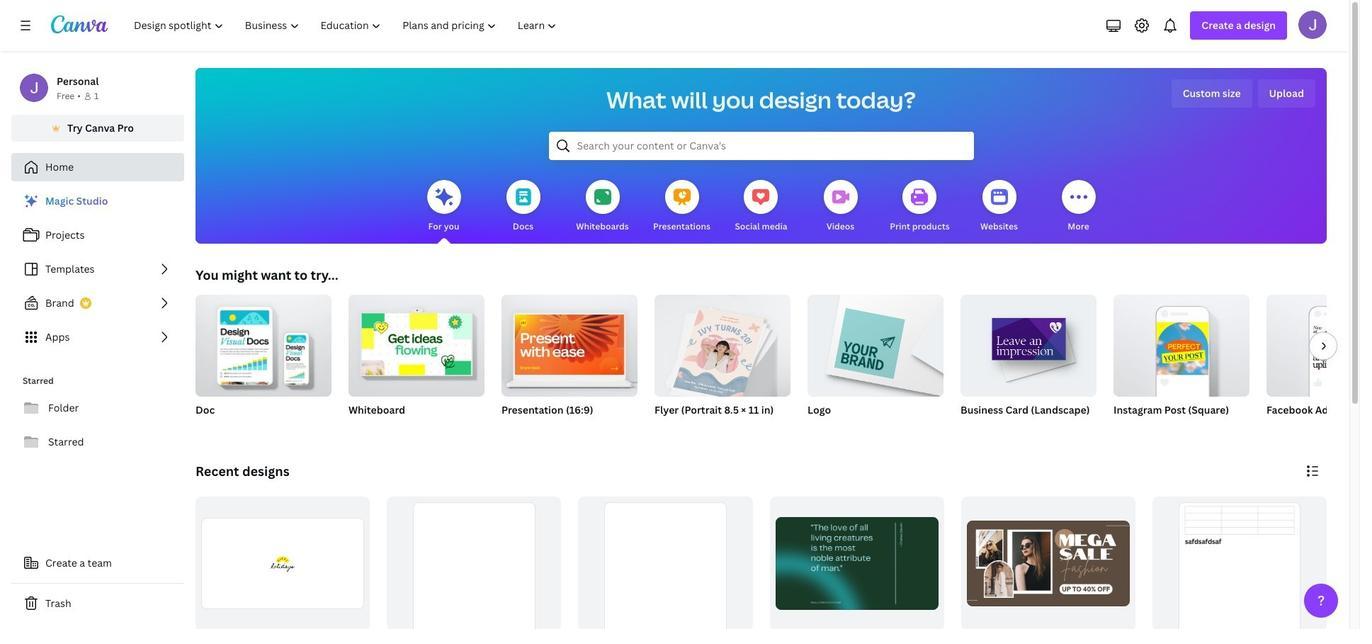 Task type: describe. For each thing, give the bounding box(es) containing it.
jacob simon image
[[1299, 11, 1327, 39]]

Search search field
[[577, 132, 946, 159]]



Task type: locate. For each thing, give the bounding box(es) containing it.
group
[[196, 289, 332, 435], [196, 289, 332, 397], [349, 289, 485, 435], [349, 289, 485, 397], [502, 289, 638, 435], [502, 289, 638, 397], [655, 289, 791, 435], [655, 289, 791, 401], [1114, 289, 1250, 435], [1114, 289, 1250, 397], [808, 295, 944, 435], [808, 295, 944, 397], [961, 295, 1097, 435], [1267, 295, 1360, 435], [1267, 295, 1360, 397], [196, 497, 370, 629], [387, 497, 561, 629], [578, 497, 753, 629], [770, 497, 944, 629], [961, 497, 1136, 629], [1153, 497, 1327, 629]]

top level navigation element
[[125, 11, 569, 40]]

None search field
[[549, 132, 974, 160]]

list
[[11, 187, 184, 351]]



Task type: vqa. For each thing, say whether or not it's contained in the screenshot.
The Top Level Navigation element
yes



